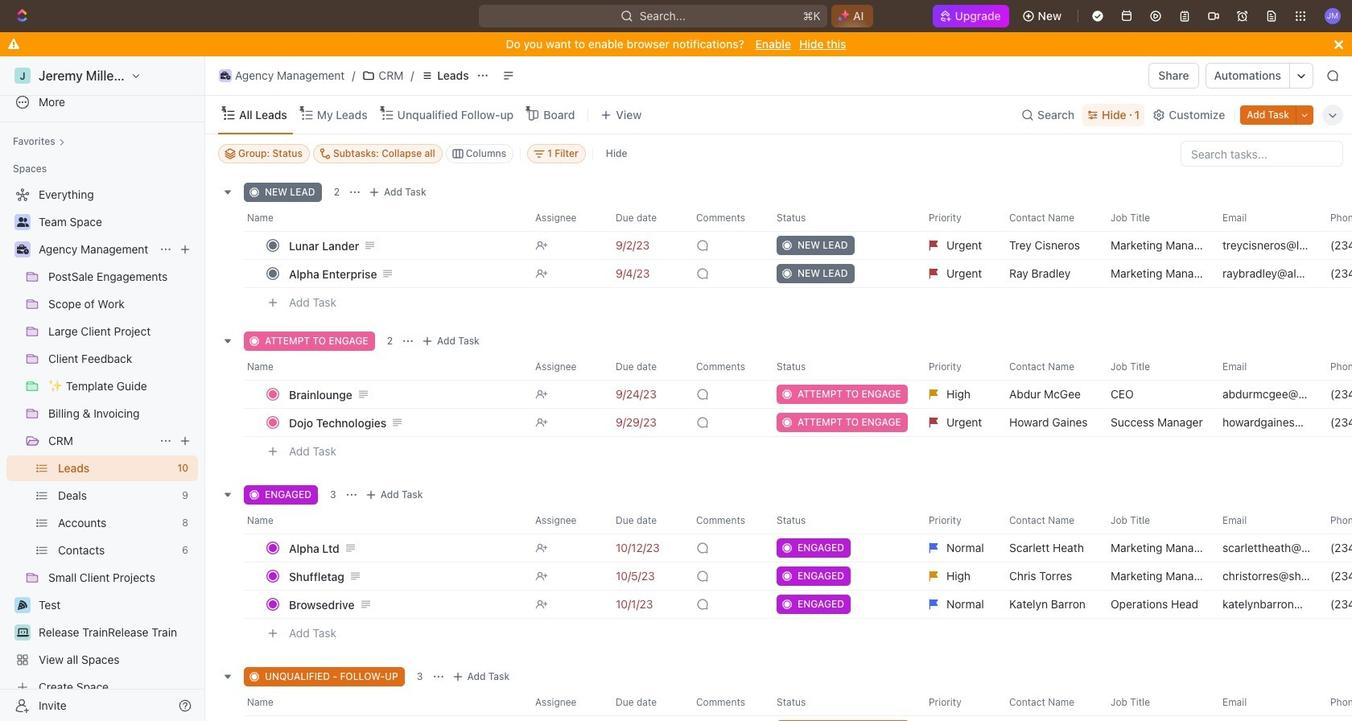 Task type: vqa. For each thing, say whether or not it's contained in the screenshot.
enter time e.g. 3 hours 20 mins text field
no



Task type: describe. For each thing, give the bounding box(es) containing it.
laptop code image
[[17, 628, 29, 638]]

tree inside sidebar navigation
[[6, 182, 198, 701]]

0 vertical spatial business time image
[[220, 72, 231, 80]]

pizza slice image
[[18, 601, 27, 610]]



Task type: locate. For each thing, give the bounding box(es) containing it.
1 horizontal spatial business time image
[[220, 72, 231, 80]]

sidebar navigation
[[0, 56, 209, 722]]

0 horizontal spatial business time image
[[17, 245, 29, 254]]

business time image inside sidebar navigation
[[17, 245, 29, 254]]

user group image
[[17, 217, 29, 227]]

1 vertical spatial business time image
[[17, 245, 29, 254]]

business time image
[[220, 72, 231, 80], [17, 245, 29, 254]]

jeremy miller's workspace, , element
[[14, 68, 31, 84]]

Search tasks... text field
[[1182, 142, 1343, 166]]

tree
[[6, 182, 198, 701]]



